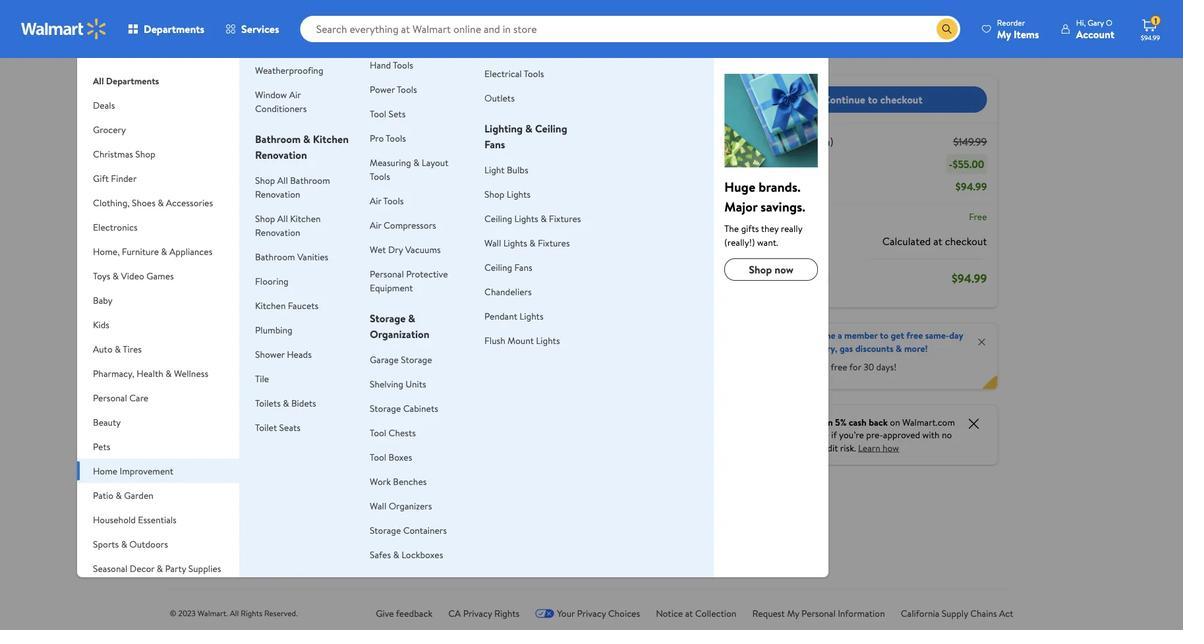 Task type: describe. For each thing, give the bounding box(es) containing it.
lights for pendant
[[520, 310, 544, 323]]

your privacy choices link
[[536, 607, 640, 620]]

items
[[1014, 27, 1040, 41]]

power tools
[[370, 83, 417, 96]]

seller inside now $19.88 group
[[334, 246, 352, 257]]

your
[[557, 607, 575, 620]]

shipping for 3+ day shipping
[[441, 475, 469, 486]]

& left party
[[157, 562, 163, 575]]

home, furniture & appliances
[[93, 245, 213, 258]]

air tools
[[370, 194, 404, 207]]

year for 3-
[[316, 96, 332, 109]]

1 vertical spatial departments
[[106, 74, 159, 87]]

chains
[[971, 607, 998, 620]]

add walmart protection plan by allstate
[[287, 47, 449, 60]]

(really!)
[[725, 236, 755, 249]]

shop for shop all bathroom renovation
[[255, 174, 275, 187]]

shop all kitchen renovation
[[255, 212, 321, 239]]

personal care
[[93, 391, 149, 404]]

storage for cabinets
[[370, 402, 401, 415]]

privacy for ca
[[463, 607, 492, 620]]

ceiling for fans
[[485, 261, 513, 274]]

sports & outdoors
[[93, 538, 168, 551]]

search icon image
[[942, 24, 953, 34]]

bathroom for &
[[255, 132, 301, 146]]

bathroom inside the shop all bathroom renovation
[[290, 174, 330, 187]]

view details (only one option can be selected at a time.)
[[287, 62, 436, 90]]

seasonal decor & party supplies button
[[77, 557, 239, 581]]

how
[[883, 442, 900, 454]]

1 horizontal spatial fans
[[515, 261, 533, 274]]

garage storage link
[[370, 353, 432, 366]]

(2nd
[[234, 427, 255, 441]]

pendant lights
[[485, 310, 544, 323]]

flush mount lights link
[[485, 334, 560, 347]]

shipping for 2-day shipping
[[233, 486, 261, 498]]

try walmart+ free for 30 days!
[[776, 361, 897, 373]]

wall lights & fixtures link
[[485, 236, 570, 249]]

california supply chains act link
[[901, 607, 1014, 620]]

& inside lighting & ceiling fans
[[526, 121, 533, 136]]

sports
[[93, 538, 119, 551]]

Search search field
[[300, 16, 961, 42]]

air inside window air conditioners
[[289, 88, 301, 101]]

camera
[[343, 412, 378, 427]]

with for see
[[923, 429, 940, 442]]

air for air compressors
[[370, 219, 382, 231]]

2- for day
[[212, 486, 219, 498]]

care
[[129, 391, 149, 404]]

personal for personal care
[[93, 391, 127, 404]]

flush mount lights
[[485, 334, 560, 347]]

& inside dropdown button
[[116, 489, 122, 502]]

gift ideas for less
[[201, 214, 291, 231]]

free inside become a member to get free same-day delivery, gas discounts & more!
[[907, 329, 924, 342]]

calculated at checkout
[[883, 234, 988, 248]]

all inside shop all kitchen renovation
[[278, 212, 288, 225]]

garage storage
[[370, 353, 432, 366]]

allstate
[[418, 47, 449, 60]]

you
[[658, 7, 669, 16]]

hand tools
[[370, 58, 414, 71]]

best for $14.00
[[419, 246, 434, 257]]

kitchen faucets
[[255, 299, 319, 312]]

member
[[845, 329, 878, 342]]

reorder
[[998, 17, 1026, 28]]

want.
[[758, 236, 779, 249]]

generation)
[[209, 441, 264, 456]]

shop now
[[749, 262, 794, 277]]

privacy choices icon image
[[536, 609, 555, 618]]

& up wall lights & fixtures
[[541, 212, 547, 225]]

chandeliers
[[485, 285, 532, 298]]

tool for tool chests
[[370, 426, 387, 439]]

option
[[323, 79, 345, 90]]

1 vertical spatial for
[[850, 361, 862, 373]]

health
[[137, 367, 163, 380]]

calculated
[[883, 234, 932, 248]]

my for personal
[[788, 607, 800, 620]]

now $19.88 group
[[311, 238, 390, 505]]

baby
[[93, 294, 113, 307]]

to inside button
[[868, 92, 878, 107]]

vanities
[[297, 250, 329, 263]]

bathroom for vanities
[[255, 250, 295, 263]]

day inside now $99.00 group
[[219, 486, 231, 498]]

delivery inside now $19.88 group
[[345, 468, 373, 479]]

all inside the shop all bathroom renovation
[[278, 174, 288, 187]]

banner containing become a member to get free same-day delivery, gas discounts & more!
[[748, 323, 998, 389]]

baby button
[[77, 288, 239, 313]]

pets
[[93, 440, 110, 453]]

onn. reusable 35mm camera with flash
[[311, 398, 378, 441]]

$11.00
[[359, 96, 383, 109]]

seats
[[279, 421, 301, 434]]

units
[[406, 378, 427, 390]]

appliances
[[170, 245, 213, 258]]

reorder my items
[[998, 17, 1040, 41]]

& left bidets
[[283, 397, 289, 410]]

lights for ceiling
[[515, 212, 539, 225]]

fixtures for ceiling lights & fixtures
[[549, 212, 581, 225]]

pharmacy, health & wellness button
[[77, 361, 239, 386]]

accessories
[[166, 196, 213, 209]]

close walmart plus section image
[[977, 337, 988, 347]]

2 vertical spatial personal
[[802, 607, 836, 620]]

ca
[[449, 607, 461, 620]]

& inside storage & organization
[[408, 311, 416, 326]]

& right "shoes"
[[158, 196, 164, 209]]

ceiling fans
[[485, 261, 533, 274]]

0 vertical spatial $94.99
[[1142, 33, 1161, 42]]

ceiling inside lighting & ceiling fans
[[535, 121, 568, 136]]

discounts
[[856, 342, 894, 355]]

& inside become a member to get free same-day delivery, gas discounts & more!
[[896, 342, 903, 355]]

tools for power tools
[[397, 83, 417, 96]]

clothing, shoes & accessories button
[[77, 191, 239, 215]]

at for calculated at checkout
[[934, 234, 943, 248]]

1 vertical spatial $55.00
[[953, 157, 985, 171]]

pickup for $99.00
[[212, 468, 235, 479]]

continue to checkout
[[824, 92, 923, 107]]

wall for wall lights & fixtures
[[485, 236, 501, 249]]

personal for personal protective equipment
[[370, 267, 404, 280]]

pro tools link
[[370, 132, 406, 144]]

(1
[[801, 135, 808, 149]]

home improvement image
[[725, 74, 818, 168]]

huge brands. major savings. the gifts they really (really!) want.
[[725, 177, 806, 249]]

dismiss capital one banner image
[[967, 416, 982, 432]]

at inside view details (only one option can be selected at a time.)
[[402, 79, 409, 90]]

departments inside popup button
[[144, 22, 205, 36]]

day inside become a member to get free same-day delivery, gas discounts & more!
[[950, 329, 964, 342]]

add to cart image
[[523, 328, 539, 344]]

sony wh-ch720n-noise canceling wireless bluetooth headphones- black, with add-on services, 1 in cart image
[[201, 0, 265, 37]]

gary
[[1088, 17, 1105, 28]]

airpods
[[239, 398, 274, 412]]

plan
[[387, 47, 404, 60]]

2023
[[178, 608, 196, 619]]

- for $11.00
[[353, 96, 357, 109]]

protection
[[342, 47, 385, 60]]

taxes
[[759, 234, 784, 248]]

add inside group
[[539, 329, 555, 342]]

a inside view details (only one option can be selected at a time.)
[[411, 79, 414, 90]]

& right health
[[166, 367, 172, 380]]

with inside onn. reusable 35mm camera with flash
[[311, 427, 331, 441]]

$14.00 group
[[413, 238, 492, 494]]

& inside dropdown button
[[115, 343, 121, 355]]

pickup for justice
[[416, 456, 439, 468]]

shelving units
[[370, 378, 427, 390]]

safes & lockboxes link
[[370, 548, 443, 561]]

electrical tools
[[485, 67, 544, 80]]

onn.
[[311, 398, 331, 412]]

0 vertical spatial $55.00
[[688, 6, 712, 17]]

at for notice at collection
[[686, 607, 693, 620]]

subtotal
[[759, 135, 798, 149]]

flooring
[[255, 275, 289, 288]]

wall organizers link
[[370, 500, 432, 512]]

$149.99
[[954, 135, 988, 149]]

now $99.00 group
[[209, 238, 288, 505]]

now $19.88
[[311, 366, 370, 383]]

tool for tool sets
[[370, 107, 387, 120]]

walmart
[[306, 47, 340, 60]]

2 vertical spatial -
[[949, 157, 953, 171]]

ceiling for lights
[[485, 212, 513, 225]]

tools for pro tools
[[386, 132, 406, 144]]

become
[[804, 329, 836, 342]]

toilets
[[255, 397, 281, 410]]

california
[[901, 607, 940, 620]]

0 horizontal spatial free
[[831, 361, 848, 373]]

equipment
[[370, 281, 413, 294]]

notice at collection
[[656, 607, 737, 620]]

free for free
[[970, 210, 988, 223]]

work benches link
[[370, 475, 427, 488]]

$99.00
[[236, 366, 271, 383]]

tools for electrical tools
[[524, 67, 544, 80]]

estimated total
[[759, 271, 830, 286]]

now $99.00 $129.00 apple airpods with charging case (2nd generation)
[[209, 366, 274, 456]]

seller for $14.00
[[436, 246, 454, 257]]

add button for now $99.00 group at the left of the page
[[212, 325, 260, 347]]

less
[[273, 214, 291, 231]]

my for items
[[998, 27, 1012, 41]]

shower heads link
[[255, 348, 312, 361]]

apple
[[209, 398, 236, 412]]

0 horizontal spatial rights
[[241, 608, 263, 619]]

light
[[485, 163, 505, 176]]



Task type: locate. For each thing, give the bounding box(es) containing it.
best inside now $19.88 group
[[317, 246, 332, 257]]

0 vertical spatial plan
[[335, 96, 351, 109]]

shipping down generation)
[[233, 486, 261, 498]]

patio
[[93, 489, 114, 502]]

& right sports
[[121, 538, 127, 551]]

shop now link
[[725, 259, 818, 281]]

shop inside the shop all bathroom renovation
[[255, 174, 275, 187]]

0 vertical spatial renovation
[[255, 148, 307, 162]]

1 horizontal spatial free
[[970, 210, 988, 223]]

0 vertical spatial to
[[868, 92, 878, 107]]

plumbing
[[255, 323, 293, 336]]

1 horizontal spatial best
[[317, 246, 332, 257]]

1 add button from the left
[[212, 325, 260, 347]]

best inside now $99.00 group
[[215, 246, 230, 257]]

& left tires at the bottom of the page
[[115, 343, 121, 355]]

a left "time.)"
[[411, 79, 414, 90]]

& left layout
[[414, 156, 420, 169]]

2-day shipping
[[212, 486, 261, 498]]

1 horizontal spatial a
[[838, 329, 843, 342]]

if
[[832, 429, 837, 442]]

3 tool from the top
[[370, 451, 387, 464]]

0 vertical spatial checkout
[[881, 92, 923, 107]]

add right mount
[[539, 329, 555, 342]]

banner
[[748, 323, 998, 389]]

1 best from the left
[[215, 246, 230, 257]]

privacy right ca
[[463, 607, 492, 620]]

2- for year
[[308, 117, 315, 130]]

personal left information
[[802, 607, 836, 620]]

1 horizontal spatial now
[[311, 366, 335, 383]]

crossbody,
[[413, 430, 464, 444]]

air up air compressors link
[[370, 194, 382, 207]]

free up calculated at checkout
[[970, 210, 988, 223]]

1 vertical spatial personal
[[93, 391, 127, 404]]

storage up organization
[[370, 311, 406, 326]]

tool for tool boxes
[[370, 451, 387, 464]]

renovation for shop all bathroom renovation
[[255, 188, 300, 200]]

best seller up protective
[[419, 246, 454, 257]]

auto
[[93, 343, 113, 355]]

1 best seller from the left
[[215, 246, 250, 257]]

1 vertical spatial renovation
[[255, 188, 300, 200]]

deals button
[[77, 93, 239, 117]]

1 horizontal spatial free
[[907, 329, 924, 342]]

tools right 'pro'
[[386, 132, 406, 144]]

best down shop all kitchen renovation link
[[317, 246, 332, 257]]

now inside now $99.00 $129.00 apple airpods with charging case (2nd generation)
[[209, 366, 233, 383]]

plan
[[335, 96, 351, 109], [335, 117, 351, 130]]

kitchen down flooring link
[[255, 299, 286, 312]]

1 vertical spatial air
[[370, 194, 382, 207]]

toilet
[[255, 421, 277, 434]]

best seller inside the $14.00 group
[[419, 246, 454, 257]]

2 vertical spatial at
[[686, 607, 693, 620]]

to right continue
[[868, 92, 878, 107]]

best seller for $14.00
[[419, 246, 454, 257]]

give feedback
[[376, 607, 433, 620]]

kitchen for shop all kitchen renovation
[[290, 212, 321, 225]]

2 horizontal spatial with
[[923, 429, 940, 442]]

add button inside add group
[[518, 325, 566, 347]]

safes & lockboxes
[[370, 548, 443, 561]]

lights up add to cart image
[[520, 310, 544, 323]]

add to cart image
[[421, 328, 437, 344]]

year for 2-
[[315, 117, 332, 130]]

bathroom up flooring link
[[255, 250, 295, 263]]

2 add button from the left
[[518, 325, 566, 347]]

best inside the $14.00 group
[[419, 246, 434, 257]]

the
[[725, 222, 739, 235]]

air up wet
[[370, 219, 382, 231]]

auto & tires
[[93, 343, 142, 355]]

2 horizontal spatial best seller
[[419, 246, 454, 257]]

plan down option
[[335, 96, 351, 109]]

0 vertical spatial free
[[907, 329, 924, 342]]

departments up all departments link
[[144, 22, 205, 36]]

0 vertical spatial personal
[[370, 267, 404, 280]]

0 vertical spatial gift
[[93, 172, 109, 185]]

& left more!
[[896, 342, 903, 355]]

conditioners
[[255, 102, 307, 115]]

1 horizontal spatial rights
[[495, 607, 520, 620]]

checkout for continue to checkout
[[881, 92, 923, 107]]

1 vertical spatial to
[[880, 329, 889, 342]]

renovation inside 'bathroom & kitchen renovation'
[[255, 148, 307, 162]]

shipping inside the $14.00 group
[[441, 475, 469, 486]]

shower heads
[[255, 348, 312, 361]]

bidets
[[291, 397, 316, 410]]

renovation for bathroom & kitchen renovation
[[255, 148, 307, 162]]

plan down 3-year plan - $11.00
[[335, 117, 351, 130]]

&
[[526, 121, 533, 136], [303, 132, 311, 146], [414, 156, 420, 169], [158, 196, 164, 209], [541, 212, 547, 225], [530, 236, 536, 249], [161, 245, 167, 258], [113, 269, 119, 282], [408, 311, 416, 326], [896, 342, 903, 355], [115, 343, 121, 355], [166, 367, 172, 380], [283, 397, 289, 410], [116, 489, 122, 502], [121, 538, 127, 551], [393, 548, 400, 561], [157, 562, 163, 575]]

pets button
[[77, 435, 239, 459]]

1 renovation from the top
[[255, 148, 307, 162]]

my left the items
[[998, 27, 1012, 41]]

best seller for now
[[215, 246, 250, 257]]

delivery inside now $99.00 group
[[243, 468, 271, 479]]

storage for &
[[370, 311, 406, 326]]

huge
[[725, 177, 756, 196]]

Walmart Site-Wide search field
[[300, 16, 961, 42]]

0 horizontal spatial free
[[289, 10, 306, 23]]

2 tool from the top
[[370, 426, 387, 439]]

light bulbs
[[485, 163, 529, 176]]

& right lighting in the left top of the page
[[526, 121, 533, 136]]

gift left finder
[[93, 172, 109, 185]]

2 vertical spatial $94.99
[[952, 270, 988, 287]]

shelving units link
[[370, 378, 427, 390]]

wellness
[[174, 367, 209, 380]]

0 horizontal spatial pickup
[[212, 468, 235, 479]]

to
[[868, 92, 878, 107], [880, 329, 889, 342]]

0 horizontal spatial shipping
[[233, 486, 261, 498]]

$94.99 down calculated at checkout
[[952, 270, 988, 287]]

fixtures up wall lights & fixtures
[[549, 212, 581, 225]]

0 horizontal spatial best
[[215, 246, 230, 257]]

tool
[[370, 107, 387, 120], [370, 426, 387, 439], [370, 451, 387, 464]]

2 horizontal spatial seller
[[436, 246, 454, 257]]

seasonal decor & party supplies
[[93, 562, 221, 575]]

tools for hand tools
[[393, 58, 414, 71]]

2 best seller from the left
[[317, 246, 352, 257]]

day down generation)
[[219, 486, 231, 498]]

with inside see if you're pre-approved with no credit risk.
[[923, 429, 940, 442]]

bathroom vanities link
[[255, 250, 329, 263]]

ceiling right lighting in the left top of the page
[[535, 121, 568, 136]]

0 vertical spatial my
[[998, 27, 1012, 41]]

item)
[[810, 135, 834, 149]]

with for now
[[209, 412, 229, 427]]

0 vertical spatial tool
[[370, 107, 387, 120]]

1 now from the left
[[209, 366, 233, 383]]

my right request
[[788, 607, 800, 620]]

& down 3-
[[303, 132, 311, 146]]

1 vertical spatial checkout
[[946, 234, 988, 248]]

1 horizontal spatial at
[[686, 607, 693, 620]]

- for $8.00
[[353, 117, 357, 130]]

2 vertical spatial tool
[[370, 451, 387, 464]]

tool left chests
[[370, 426, 387, 439]]

home improvement
[[93, 465, 173, 477]]

savings
[[759, 157, 794, 171]]

3-Year plan - $11.00 checkbox
[[288, 97, 300, 108]]

1 horizontal spatial seller
[[334, 246, 352, 257]]

now inside group
[[311, 366, 335, 383]]

3 best from the left
[[419, 246, 434, 257]]

0 vertical spatial free
[[289, 10, 306, 23]]

0 horizontal spatial a
[[411, 79, 414, 90]]

1 vertical spatial 2-
[[212, 486, 219, 498]]

request my personal information link
[[753, 607, 886, 620]]

shop left now
[[749, 262, 773, 277]]

sets
[[389, 107, 406, 120]]

add group
[[515, 238, 594, 475]]

dye
[[429, 444, 448, 459]]

shop inside shop all kitchen renovation
[[255, 212, 275, 225]]

shipping down dye
[[441, 475, 469, 486]]

tool left "boxes"
[[370, 451, 387, 464]]

& down ceiling lights & fixtures
[[530, 236, 536, 249]]

learn how link
[[859, 442, 900, 454]]

1 vertical spatial year
[[315, 117, 332, 130]]

day left close walmart plus section icon
[[950, 329, 964, 342]]

1 horizontal spatial to
[[880, 329, 889, 342]]

to inside become a member to get free same-day delivery, gas discounts & more!
[[880, 329, 889, 342]]

fans
[[485, 137, 506, 152], [515, 261, 533, 274]]

household
[[93, 513, 136, 526]]

1 vertical spatial my
[[788, 607, 800, 620]]

fans down wall lights & fixtures
[[515, 261, 533, 274]]

delivery up 2-day shipping
[[243, 468, 271, 479]]

walmart image
[[21, 18, 107, 40]]

all down 'bathroom & kitchen renovation'
[[278, 174, 288, 187]]

they
[[762, 222, 779, 235]]

1 horizontal spatial add button
[[518, 325, 566, 347]]

2 horizontal spatial add
[[539, 329, 555, 342]]

storage up the $14.00
[[401, 353, 432, 366]]

2- down 3-
[[308, 117, 315, 130]]

all right walmart.
[[230, 608, 239, 619]]

with left '(2nd'
[[209, 412, 229, 427]]

mount
[[508, 334, 534, 347]]

& inside 'bathroom & kitchen renovation'
[[303, 132, 311, 146]]

1 horizontal spatial best seller
[[317, 246, 352, 257]]

air left 3-
[[289, 88, 301, 101]]

year down 3-
[[315, 117, 332, 130]]

3 best seller from the left
[[419, 246, 454, 257]]

renovation
[[255, 148, 307, 162], [255, 188, 300, 200], [255, 226, 300, 239]]

1 horizontal spatial wall
[[485, 236, 501, 249]]

1 horizontal spatial personal
[[370, 267, 404, 280]]

1 vertical spatial free
[[970, 210, 988, 223]]

storage
[[370, 311, 406, 326], [401, 353, 432, 366], [370, 402, 401, 415], [370, 524, 401, 537]]

seller for now
[[232, 246, 250, 257]]

a inside become a member to get free same-day delivery, gas discounts & more!
[[838, 329, 843, 342]]

2- down generation)
[[212, 486, 219, 498]]

1 plan from the top
[[335, 96, 351, 109]]

tools down measuring
[[370, 170, 390, 183]]

seller up protective
[[436, 246, 454, 257]]

2 vertical spatial kitchen
[[255, 299, 286, 312]]

0 vertical spatial kitchen
[[313, 132, 349, 146]]

at right selected
[[402, 79, 409, 90]]

1 vertical spatial a
[[838, 329, 843, 342]]

0 horizontal spatial at
[[402, 79, 409, 90]]

add button for add group
[[518, 325, 566, 347]]

one
[[308, 79, 321, 90]]

fans inside lighting & ceiling fans
[[485, 137, 506, 152]]

1 horizontal spatial add
[[287, 47, 304, 60]]

$55.00 down '$149.99'
[[953, 157, 985, 171]]

30-
[[309, 10, 323, 23]]

best for now
[[215, 246, 230, 257]]

tools for air tools
[[384, 194, 404, 207]]

checkout inside button
[[881, 92, 923, 107]]

delivery,
[[804, 342, 838, 355]]

1 vertical spatial bathroom
[[290, 174, 330, 187]]

storage down shelving at the bottom
[[370, 402, 401, 415]]

shop inside dropdown button
[[135, 147, 155, 160]]

rights
[[495, 607, 520, 620], [241, 608, 263, 619]]

learn
[[859, 442, 881, 454]]

1 horizontal spatial shipping
[[441, 475, 469, 486]]

1 year from the top
[[316, 96, 332, 109]]

seller inside the $14.00 group
[[436, 246, 454, 257]]

outlets link
[[485, 91, 515, 104]]

personal up 'equipment'
[[370, 267, 404, 280]]

1 horizontal spatial checkout
[[946, 234, 988, 248]]

air compressors link
[[370, 219, 436, 231]]

0 vertical spatial at
[[402, 79, 409, 90]]

bathroom down conditioners
[[255, 132, 301, 146]]

shipping inside now $99.00 group
[[233, 486, 261, 498]]

2 year from the top
[[315, 117, 332, 130]]

add left 'plumbing'
[[233, 329, 249, 342]]

2 horizontal spatial personal
[[802, 607, 836, 620]]

measuring
[[370, 156, 411, 169]]

0 vertical spatial -
[[353, 96, 357, 109]]

now for now $19.88
[[311, 366, 335, 383]]

best seller inside now $19.88 group
[[317, 246, 352, 257]]

wall down work
[[370, 500, 387, 512]]

kitchen inside shop all kitchen renovation
[[290, 212, 321, 225]]

home
[[93, 465, 117, 477]]

shop down light
[[485, 188, 505, 200]]

to left 'get'
[[880, 329, 889, 342]]

household essentials
[[93, 513, 177, 526]]

at right notice
[[686, 607, 693, 620]]

0 horizontal spatial delivery
[[243, 468, 271, 479]]

gift finder
[[93, 172, 137, 185]]

1 vertical spatial $94.99
[[956, 179, 988, 194]]

toilet seats link
[[255, 421, 301, 434]]

2 plan from the top
[[335, 117, 351, 130]]

0 vertical spatial ceiling
[[535, 121, 568, 136]]

you're
[[840, 429, 865, 442]]

bathroom inside 'bathroom & kitchen renovation'
[[255, 132, 301, 146]]

save
[[670, 7, 682, 16]]

1 vertical spatial fans
[[515, 261, 533, 274]]

0 vertical spatial year
[[316, 96, 332, 109]]

tools right "power"
[[397, 83, 417, 96]]

storage containers link
[[370, 524, 447, 537]]

pickup inside the $14.00 group
[[416, 456, 439, 468]]

delivery
[[243, 468, 271, 479], [345, 468, 373, 479]]

tool left sets
[[370, 107, 387, 120]]

gift for gift ideas for less
[[201, 214, 222, 231]]

with left no
[[923, 429, 940, 442]]

get
[[891, 329, 905, 342]]

renovation up bathroom vanities
[[255, 226, 300, 239]]

year
[[316, 96, 332, 109], [315, 117, 332, 130]]

personal inside "dropdown button"
[[93, 391, 127, 404]]

2 delivery from the left
[[345, 468, 373, 479]]

pink
[[467, 430, 486, 444]]

free for free 30-day returns
[[289, 10, 306, 23]]

best right appliances
[[215, 246, 230, 257]]

renovation for shop all kitchen renovation
[[255, 226, 300, 239]]

2 vertical spatial bathroom
[[255, 250, 295, 263]]

fans down lighting in the left top of the page
[[485, 137, 506, 152]]

home improvement button
[[77, 459, 239, 483]]

1 vertical spatial at
[[934, 234, 943, 248]]

personal protective equipment
[[370, 267, 448, 294]]

& right patio
[[116, 489, 122, 502]]

justice
[[413, 386, 445, 401]]

1 privacy from the left
[[463, 607, 492, 620]]

2- inside now $99.00 group
[[212, 486, 219, 498]]

tools up air compressors
[[384, 194, 404, 207]]

wall lights & fixtures
[[485, 236, 570, 249]]

& right furniture
[[161, 245, 167, 258]]

gift for gift finder
[[93, 172, 109, 185]]

air
[[289, 88, 301, 101], [370, 194, 382, 207], [370, 219, 382, 231]]

tools right the electrical
[[524, 67, 544, 80]]

0 horizontal spatial privacy
[[463, 607, 492, 620]]

plumbing link
[[255, 323, 293, 336]]

my inside reorder my items
[[998, 27, 1012, 41]]

essentials
[[138, 513, 177, 526]]

0 horizontal spatial now
[[209, 366, 233, 383]]

kids button
[[77, 313, 239, 337]]

with inside now $99.00 $129.00 apple airpods with charging case (2nd generation)
[[209, 412, 229, 427]]

0 horizontal spatial gift
[[93, 172, 109, 185]]

$94.99
[[1142, 33, 1161, 42], [956, 179, 988, 194], [952, 270, 988, 287]]

& right safes
[[393, 548, 400, 561]]

1 horizontal spatial for
[[850, 361, 862, 373]]

1 tool from the top
[[370, 107, 387, 120]]

wall
[[485, 236, 501, 249], [370, 500, 387, 512]]

& up organization
[[408, 311, 416, 326]]

gift inside the gift finder dropdown button
[[93, 172, 109, 185]]

bathroom vanities
[[255, 250, 329, 263]]

1 vertical spatial gift
[[201, 214, 222, 231]]

pickup inside now $99.00 group
[[212, 468, 235, 479]]

& right toys
[[113, 269, 119, 282]]

at right calculated
[[934, 234, 943, 248]]

1 vertical spatial tool
[[370, 426, 387, 439]]

1 horizontal spatial $55.00
[[953, 157, 985, 171]]

1 delivery from the left
[[243, 468, 271, 479]]

lights for wall
[[504, 236, 528, 249]]

seller right vanities
[[334, 246, 352, 257]]

5%
[[836, 416, 847, 429]]

kitchen for bathroom & kitchen renovation
[[313, 132, 349, 146]]

0 horizontal spatial 2-
[[212, 486, 219, 498]]

fixtures for wall lights & fixtures
[[538, 236, 570, 249]]

kitchen down shop all bathroom renovation link in the left of the page
[[290, 212, 321, 225]]

boxes
[[389, 451, 412, 464]]

0 vertical spatial for
[[254, 214, 270, 231]]

personal inside personal protective equipment
[[370, 267, 404, 280]]

pickup up 3+
[[416, 456, 439, 468]]

gift left ideas
[[201, 214, 222, 231]]

best seller inside now $99.00 group
[[215, 246, 250, 257]]

2 renovation from the top
[[255, 188, 300, 200]]

air tools link
[[370, 194, 404, 207]]

1 horizontal spatial my
[[998, 27, 1012, 41]]

delivery down tool boxes link
[[345, 468, 373, 479]]

with left the flash
[[311, 427, 331, 441]]

& inside measuring & layout tools
[[414, 156, 420, 169]]

shop for shop lights
[[485, 188, 505, 200]]

all up deals
[[93, 74, 104, 87]]

plan for $8.00
[[335, 117, 351, 130]]

all down shop all bathroom renovation link in the left of the page
[[278, 212, 288, 225]]

lights up wall lights & fixtures
[[515, 212, 539, 225]]

0 horizontal spatial to
[[868, 92, 878, 107]]

personal care button
[[77, 386, 239, 410]]

storage up safes
[[370, 524, 401, 537]]

2 seller from the left
[[334, 246, 352, 257]]

1 horizontal spatial with
[[311, 427, 331, 441]]

0 vertical spatial air
[[289, 88, 301, 101]]

2 best from the left
[[317, 246, 332, 257]]

now
[[775, 262, 794, 277]]

0 horizontal spatial checkout
[[881, 92, 923, 107]]

checkout right calculated
[[946, 234, 988, 248]]

year down one
[[316, 96, 332, 109]]

lights for shop
[[507, 188, 531, 200]]

seller inside now $99.00 group
[[232, 246, 250, 257]]

0 horizontal spatial with
[[209, 412, 229, 427]]

ceiling down shop lights link
[[485, 212, 513, 225]]

shop for shop now
[[749, 262, 773, 277]]

0 vertical spatial fixtures
[[549, 212, 581, 225]]

1 vertical spatial wall
[[370, 500, 387, 512]]

best seller left wet
[[317, 246, 352, 257]]

storage inside storage & organization
[[370, 311, 406, 326]]

3 renovation from the top
[[255, 226, 300, 239]]

0 horizontal spatial wall
[[370, 500, 387, 512]]

light bulbs link
[[485, 163, 529, 176]]

shop lights link
[[485, 188, 531, 200]]

day left "returns"
[[323, 10, 336, 23]]

now right wellness
[[209, 366, 233, 383]]

lights right mount
[[536, 334, 560, 347]]

2 vertical spatial renovation
[[255, 226, 300, 239]]

0 vertical spatial departments
[[144, 22, 205, 36]]

seller down ideas
[[232, 246, 250, 257]]

1 vertical spatial fixtures
[[538, 236, 570, 249]]

shop right ideas
[[255, 212, 275, 225]]

add inside now $99.00 group
[[233, 329, 249, 342]]

renovation inside shop all kitchen renovation
[[255, 226, 300, 239]]

air for air tools
[[370, 194, 382, 207]]

1 vertical spatial plan
[[335, 117, 351, 130]]

renovation inside the shop all bathroom renovation
[[255, 188, 300, 200]]

best up protective
[[419, 246, 434, 257]]

0 horizontal spatial personal
[[93, 391, 127, 404]]

walmart.com
[[903, 416, 956, 429]]

wall for wall organizers
[[370, 500, 387, 512]]

home, furniture & appliances button
[[77, 239, 239, 264]]

compressors
[[384, 219, 436, 231]]

add button inside now $99.00 group
[[212, 325, 260, 347]]

add button
[[212, 325, 260, 347], [518, 325, 566, 347]]

tool sets link
[[370, 107, 406, 120]]

privacy for your
[[577, 607, 606, 620]]

ceiling
[[535, 121, 568, 136], [485, 212, 513, 225], [485, 261, 513, 274]]

plan for $11.00
[[335, 96, 351, 109]]

checkout for calculated at checkout
[[946, 234, 988, 248]]

lights down bulbs
[[507, 188, 531, 200]]

kitchen inside 'bathroom & kitchen renovation'
[[313, 132, 349, 146]]

day inside the $14.00 group
[[427, 475, 439, 486]]

now for now $99.00 $129.00 apple airpods with charging case (2nd generation)
[[209, 366, 233, 383]]

rights left privacy choices icon
[[495, 607, 520, 620]]

2 privacy from the left
[[577, 607, 606, 620]]

0 horizontal spatial my
[[788, 607, 800, 620]]

3 seller from the left
[[436, 246, 454, 257]]

1 horizontal spatial gift
[[201, 214, 222, 231]]

2 vertical spatial ceiling
[[485, 261, 513, 274]]

(only
[[287, 79, 306, 90]]

1 horizontal spatial privacy
[[577, 607, 606, 620]]

0 horizontal spatial add
[[233, 329, 249, 342]]

tools inside measuring & layout tools
[[370, 170, 390, 183]]

organization
[[370, 327, 430, 342]]

storage for containers
[[370, 524, 401, 537]]

1 seller from the left
[[232, 246, 250, 257]]

2 now from the left
[[311, 366, 335, 383]]

2 horizontal spatial best
[[419, 246, 434, 257]]

1 horizontal spatial pickup
[[416, 456, 439, 468]]

0 vertical spatial 2-
[[308, 117, 315, 130]]

garage
[[370, 353, 399, 366]]

0 horizontal spatial $55.00
[[688, 6, 712, 17]]

shop for shop all kitchen renovation
[[255, 212, 275, 225]]



Task type: vqa. For each thing, say whether or not it's contained in the screenshot.
Privacy choices icon
yes



